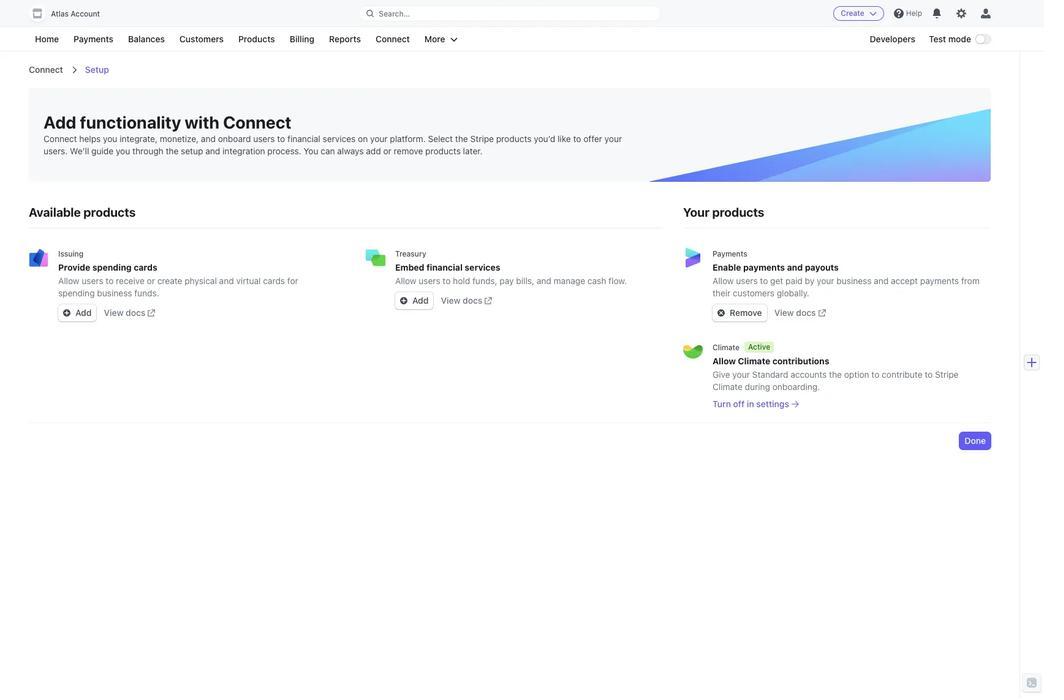 Task type: locate. For each thing, give the bounding box(es) containing it.
users up customers
[[736, 276, 758, 286]]

cards left the for
[[263, 276, 285, 286]]

1 horizontal spatial svg image
[[718, 310, 725, 317]]

monetize,
[[160, 134, 199, 144]]

1 vertical spatial payments
[[713, 249, 748, 259]]

1 vertical spatial services
[[465, 262, 500, 273]]

users down provide
[[82, 276, 103, 286]]

through
[[132, 146, 163, 156]]

view docs link down globally.
[[774, 307, 826, 319]]

svg image inside remove button
[[718, 310, 725, 317]]

business down payouts
[[837, 276, 872, 286]]

0 vertical spatial cards
[[134, 262, 157, 273]]

1 horizontal spatial financial
[[427, 262, 463, 273]]

allow up their
[[713, 276, 734, 286]]

financial inside add functionality with connect connect helps you integrate, monetize, and onboard users to financial services on your platform. select the stripe products you'd like to offer your users. we'll guide you through the setup and integration process. you can always add or remove products later.
[[287, 134, 320, 144]]

your up add at the left of the page
[[370, 134, 388, 144]]

later.
[[463, 146, 483, 156]]

add for allow users to hold funds, pay bills, and manage cash flow.
[[412, 295, 429, 306]]

to
[[277, 134, 285, 144], [573, 134, 581, 144], [106, 276, 114, 286], [443, 276, 451, 286], [760, 276, 768, 286], [872, 370, 880, 380], [925, 370, 933, 380]]

embed
[[395, 262, 425, 273]]

0 horizontal spatial financial
[[287, 134, 320, 144]]

1 vertical spatial the
[[166, 146, 179, 156]]

users inside add functionality with connect connect helps you integrate, monetize, and onboard users to financial services on your platform. select the stripe products you'd like to offer your users. we'll guide you through the setup and integration process. you can always add or remove products later.
[[253, 134, 275, 144]]

or right add at the left of the page
[[383, 146, 392, 156]]

you
[[304, 146, 318, 156]]

0 horizontal spatial add button
[[58, 305, 97, 322]]

and left virtual
[[219, 276, 234, 286]]

0 horizontal spatial view docs link
[[104, 307, 155, 319]]

view down receive
[[104, 308, 124, 318]]

the
[[455, 134, 468, 144], [166, 146, 179, 156], [829, 370, 842, 380]]

0 horizontal spatial cards
[[134, 262, 157, 273]]

2 vertical spatial the
[[829, 370, 842, 380]]

financial up hold
[[427, 262, 463, 273]]

view docs link
[[441, 295, 492, 307], [104, 307, 155, 319], [774, 307, 826, 319]]

0 vertical spatial or
[[383, 146, 392, 156]]

2 horizontal spatial view docs link
[[774, 307, 826, 319]]

done
[[965, 436, 986, 446]]

atlas account button
[[29, 5, 112, 22]]

1 vertical spatial or
[[147, 276, 155, 286]]

and right bills,
[[537, 276, 552, 286]]

cards
[[134, 262, 157, 273], [263, 276, 285, 286]]

platform.
[[390, 134, 426, 144]]

add right svg icon
[[75, 308, 92, 318]]

products right your
[[712, 205, 765, 219]]

flow.
[[609, 276, 627, 286]]

services up always
[[323, 134, 356, 144]]

add up users.
[[44, 112, 76, 132]]

available products
[[29, 205, 136, 219]]

guide
[[91, 146, 114, 156]]

connect link down search…
[[370, 32, 416, 47]]

1 horizontal spatial docs
[[463, 295, 483, 306]]

select
[[428, 134, 453, 144]]

add down embed
[[412, 295, 429, 306]]

spending
[[92, 262, 132, 273], [58, 288, 95, 298]]

or
[[383, 146, 392, 156], [147, 276, 155, 286]]

payments
[[74, 34, 113, 44], [713, 249, 748, 259]]

to right like
[[573, 134, 581, 144]]

payments up enable
[[713, 249, 748, 259]]

connect link down home link
[[29, 64, 63, 75]]

0 horizontal spatial docs
[[126, 308, 145, 318]]

0 vertical spatial svg image
[[400, 297, 408, 305]]

1 horizontal spatial payments
[[713, 249, 748, 259]]

view docs for your products
[[774, 308, 816, 318]]

contribute
[[882, 370, 923, 380]]

by
[[805, 276, 815, 286]]

0 vertical spatial payments
[[74, 34, 113, 44]]

view docs down globally.
[[774, 308, 816, 318]]

svg image inside add button
[[400, 297, 408, 305]]

1 horizontal spatial add button
[[395, 292, 434, 310]]

1 horizontal spatial or
[[383, 146, 392, 156]]

services
[[323, 134, 356, 144], [465, 262, 500, 273]]

1 vertical spatial you
[[116, 146, 130, 156]]

create
[[157, 276, 182, 286]]

1 vertical spatial add
[[412, 295, 429, 306]]

globally.
[[777, 288, 810, 298]]

view
[[441, 295, 461, 306], [104, 308, 124, 318], [774, 308, 794, 318]]

business
[[837, 276, 872, 286], [97, 288, 132, 298]]

home link
[[29, 32, 65, 47]]

view docs down funds. at the top left
[[104, 308, 145, 318]]

functionality
[[80, 112, 181, 132]]

process.
[[267, 146, 301, 156]]

create
[[841, 9, 865, 18]]

0 horizontal spatial or
[[147, 276, 155, 286]]

accept
[[891, 276, 918, 286]]

1 vertical spatial business
[[97, 288, 132, 298]]

docs down hold
[[463, 295, 483, 306]]

1 vertical spatial stripe
[[935, 370, 959, 380]]

0 vertical spatial payments
[[743, 262, 785, 273]]

1 vertical spatial svg image
[[718, 310, 725, 317]]

0 horizontal spatial stripe
[[470, 134, 494, 144]]

connect up 'onboard'
[[223, 112, 292, 132]]

payments up get
[[743, 262, 785, 273]]

0 horizontal spatial business
[[97, 288, 132, 298]]

0 vertical spatial financial
[[287, 134, 320, 144]]

add button
[[395, 292, 434, 310], [58, 305, 97, 322]]

add button down provide
[[58, 305, 97, 322]]

your right give
[[733, 370, 750, 380]]

docs for available products
[[126, 308, 145, 318]]

spending up svg icon
[[58, 288, 95, 298]]

treasury
[[395, 249, 426, 259]]

you up guide
[[103, 134, 117, 144]]

connect
[[376, 34, 410, 44], [29, 64, 63, 75], [223, 112, 292, 132], [44, 134, 77, 144]]

docs down funds. at the top left
[[126, 308, 145, 318]]

1 horizontal spatial the
[[455, 134, 468, 144]]

1 vertical spatial payments
[[920, 276, 959, 286]]

search…
[[379, 9, 410, 18]]

or up funds. at the top left
[[147, 276, 155, 286]]

payments inside payments enable payments and payouts allow users to get paid by your business and accept payments from their customers globally.
[[713, 249, 748, 259]]

create button
[[834, 6, 884, 21]]

1 vertical spatial financial
[[427, 262, 463, 273]]

issuing provide spending cards allow users to receive or create physical and virtual cards for spending business funds.
[[58, 249, 298, 298]]

spending up receive
[[92, 262, 132, 273]]

payments
[[743, 262, 785, 273], [920, 276, 959, 286]]

you
[[103, 134, 117, 144], [116, 146, 130, 156]]

2 horizontal spatial the
[[829, 370, 842, 380]]

to right contribute
[[925, 370, 933, 380]]

products
[[238, 34, 275, 44]]

financial up you
[[287, 134, 320, 144]]

1 horizontal spatial services
[[465, 262, 500, 273]]

the up the later.
[[455, 134, 468, 144]]

stripe up the later.
[[470, 134, 494, 144]]

view docs for available products
[[104, 308, 145, 318]]

2 horizontal spatial docs
[[796, 308, 816, 318]]

2 horizontal spatial view
[[774, 308, 794, 318]]

products left you'd
[[496, 134, 532, 144]]

payments for payments enable payments and payouts allow users to get paid by your business and accept payments from their customers globally.
[[713, 249, 748, 259]]

2 vertical spatial add
[[75, 308, 92, 318]]

to left hold
[[443, 276, 451, 286]]

atlas account
[[51, 9, 100, 18]]

add button down embed
[[395, 292, 434, 310]]

services inside add functionality with connect connect helps you integrate, monetize, and onboard users to financial services on your platform. select the stripe products you'd like to offer your users. we'll guide you through the setup and integration process. you can always add or remove products later.
[[323, 134, 356, 144]]

view docs down hold
[[441, 295, 483, 306]]

0 horizontal spatial svg image
[[400, 297, 408, 305]]

your right offer
[[605, 134, 622, 144]]

to right option
[[872, 370, 880, 380]]

users down embed
[[419, 276, 440, 286]]

connect link
[[370, 32, 416, 47], [29, 64, 63, 75]]

cards up receive
[[134, 262, 157, 273]]

svg image
[[400, 297, 408, 305], [718, 310, 725, 317]]

business down receive
[[97, 288, 132, 298]]

you down integrate,
[[116, 146, 130, 156]]

products down select
[[425, 146, 461, 156]]

allow up give
[[713, 356, 736, 366]]

your down payouts
[[817, 276, 834, 286]]

financial
[[287, 134, 320, 144], [427, 262, 463, 273]]

0 horizontal spatial view docs
[[104, 308, 145, 318]]

and down 'with'
[[201, 134, 216, 144]]

allow inside payments enable payments and payouts allow users to get paid by your business and accept payments from their customers globally.
[[713, 276, 734, 286]]

svg image down their
[[718, 310, 725, 317]]

view docs
[[441, 295, 483, 306], [104, 308, 145, 318], [774, 308, 816, 318]]

1 vertical spatial connect link
[[29, 64, 63, 75]]

add
[[366, 146, 381, 156]]

payments left from
[[920, 276, 959, 286]]

to left receive
[[106, 276, 114, 286]]

svg image
[[63, 310, 70, 317]]

docs down globally.
[[796, 308, 816, 318]]

0 vertical spatial add
[[44, 112, 76, 132]]

allow down provide
[[58, 276, 79, 286]]

2 horizontal spatial view docs
[[774, 308, 816, 318]]

standard
[[752, 370, 788, 380]]

view docs link down hold
[[441, 295, 492, 307]]

onboard
[[218, 134, 251, 144]]

stripe right contribute
[[935, 370, 959, 380]]

the down monetize, at the left
[[166, 146, 179, 156]]

payments down account
[[74, 34, 113, 44]]

reports link
[[323, 32, 367, 47]]

stripe inside allow climate contributions give your standard accounts the option to contribute to stripe climate during onboarding.
[[935, 370, 959, 380]]

developers
[[870, 34, 916, 44]]

allow down embed
[[395, 276, 417, 286]]

onboarding.
[[773, 382, 820, 392]]

the left option
[[829, 370, 842, 380]]

view down globally.
[[774, 308, 794, 318]]

manage
[[554, 276, 585, 286]]

climate down "active"
[[738, 356, 771, 366]]

connect up users.
[[44, 134, 77, 144]]

0 vertical spatial business
[[837, 276, 872, 286]]

you'd
[[534, 134, 555, 144]]

your
[[683, 205, 710, 219]]

and right 'setup'
[[205, 146, 220, 156]]

to left get
[[760, 276, 768, 286]]

products right available at left
[[84, 205, 136, 219]]

0 horizontal spatial the
[[166, 146, 179, 156]]

paid
[[786, 276, 803, 286]]

climate down give
[[713, 382, 743, 392]]

view docs link down funds. at the top left
[[104, 307, 155, 319]]

docs
[[463, 295, 483, 306], [126, 308, 145, 318], [796, 308, 816, 318]]

services up funds,
[[465, 262, 500, 273]]

to inside payments enable payments and payouts allow users to get paid by your business and accept payments from their customers globally.
[[760, 276, 768, 286]]

view for available products
[[104, 308, 124, 318]]

docs for your products
[[796, 308, 816, 318]]

helps
[[79, 134, 101, 144]]

1 horizontal spatial stripe
[[935, 370, 959, 380]]

1 horizontal spatial connect link
[[370, 32, 416, 47]]

view down hold
[[441, 295, 461, 306]]

0 horizontal spatial payments
[[74, 34, 113, 44]]

1 vertical spatial cards
[[263, 276, 285, 286]]

1 horizontal spatial business
[[837, 276, 872, 286]]

off
[[733, 399, 745, 409]]

1 vertical spatial climate
[[738, 356, 771, 366]]

users.
[[44, 146, 68, 156]]

option
[[844, 370, 869, 380]]

add functionality with connect connect helps you integrate, monetize, and onboard users to financial services on your platform. select the stripe products you'd like to offer your users. we'll guide you through the setup and integration process. you can always add or remove products later.
[[44, 112, 622, 156]]

your
[[370, 134, 388, 144], [605, 134, 622, 144], [817, 276, 834, 286], [733, 370, 750, 380]]

products
[[496, 134, 532, 144], [425, 146, 461, 156], [84, 205, 136, 219], [712, 205, 765, 219]]

0 vertical spatial connect link
[[370, 32, 416, 47]]

pay
[[500, 276, 514, 286]]

0 horizontal spatial services
[[323, 134, 356, 144]]

stripe
[[470, 134, 494, 144], [935, 370, 959, 380]]

1 horizontal spatial payments
[[920, 276, 959, 286]]

climate up give
[[713, 343, 740, 352]]

0 vertical spatial stripe
[[470, 134, 494, 144]]

svg image down embed
[[400, 297, 408, 305]]

0 vertical spatial services
[[323, 134, 356, 144]]

1 horizontal spatial view docs
[[441, 295, 483, 306]]

users up integration
[[253, 134, 275, 144]]

cash
[[588, 276, 606, 286]]

0 horizontal spatial view
[[104, 308, 124, 318]]



Task type: vqa. For each thing, say whether or not it's contained in the screenshot.
Oct
no



Task type: describe. For each thing, give the bounding box(es) containing it.
payments enable payments and payouts allow users to get paid by your business and accept payments from their customers globally.
[[713, 249, 980, 298]]

0 vertical spatial spending
[[92, 262, 132, 273]]

physical
[[185, 276, 217, 286]]

funds,
[[473, 276, 497, 286]]

turn off in settings link
[[713, 398, 799, 411]]

add button for allow users to receive or create physical and virtual cards for spending business funds.
[[58, 305, 97, 322]]

view docs link for your products
[[774, 307, 826, 319]]

2 vertical spatial climate
[[713, 382, 743, 392]]

add inside add functionality with connect connect helps you integrate, monetize, and onboard users to financial services on your platform. select the stripe products you'd like to offer your users. we'll guide you through the setup and integration process. you can always add or remove products later.
[[44, 112, 76, 132]]

payouts
[[805, 262, 839, 273]]

provide
[[58, 262, 90, 273]]

help
[[906, 9, 922, 18]]

0 vertical spatial you
[[103, 134, 117, 144]]

to up process.
[[277, 134, 285, 144]]

your inside payments enable payments and payouts allow users to get paid by your business and accept payments from their customers globally.
[[817, 276, 834, 286]]

to inside issuing provide spending cards allow users to receive or create physical and virtual cards for spending business funds.
[[106, 276, 114, 286]]

get
[[770, 276, 783, 286]]

like
[[558, 134, 571, 144]]

funds.
[[134, 288, 159, 298]]

your inside allow climate contributions give your standard accounts the option to contribute to stripe climate during onboarding.
[[733, 370, 750, 380]]

customers
[[733, 288, 775, 298]]

1 horizontal spatial view
[[441, 295, 461, 306]]

developers link
[[864, 32, 922, 47]]

products link
[[232, 32, 281, 47]]

settings
[[757, 399, 789, 409]]

account
[[71, 9, 100, 18]]

notifications image
[[932, 9, 942, 18]]

help button
[[889, 4, 927, 23]]

bills,
[[516, 276, 534, 286]]

customers
[[180, 34, 224, 44]]

financial inside "treasury embed financial services allow users to hold funds, pay bills, and manage cash flow."
[[427, 262, 463, 273]]

your products
[[683, 205, 765, 219]]

0 vertical spatial climate
[[713, 343, 740, 352]]

on
[[358, 134, 368, 144]]

svg image for add
[[400, 297, 408, 305]]

treasury embed financial services allow users to hold funds, pay bills, and manage cash flow.
[[395, 249, 627, 286]]

balances link
[[122, 32, 171, 47]]

payments for payments
[[74, 34, 113, 44]]

in
[[747, 399, 754, 409]]

setup
[[181, 146, 203, 156]]

allow inside issuing provide spending cards allow users to receive or create physical and virtual cards for spending business funds.
[[58, 276, 79, 286]]

for
[[287, 276, 298, 286]]

payments link
[[67, 32, 120, 47]]

allow climate contributions give your standard accounts the option to contribute to stripe climate during onboarding.
[[713, 356, 959, 392]]

from
[[961, 276, 980, 286]]

done link
[[960, 433, 991, 450]]

give
[[713, 370, 730, 380]]

setup
[[85, 64, 109, 75]]

users inside payments enable payments and payouts allow users to get paid by your business and accept payments from their customers globally.
[[736, 276, 758, 286]]

billing link
[[284, 32, 321, 47]]

the inside allow climate contributions give your standard accounts the option to contribute to stripe climate during onboarding.
[[829, 370, 842, 380]]

stripe inside add functionality with connect connect helps you integrate, monetize, and onboard users to financial services on your platform. select the stripe products you'd like to offer your users. we'll guide you through the setup and integration process. you can always add or remove products later.
[[470, 134, 494, 144]]

or inside add functionality with connect connect helps you integrate, monetize, and onboard users to financial services on your platform. select the stripe products you'd like to offer your users. we'll guide you through the setup and integration process. you can always add or remove products later.
[[383, 146, 392, 156]]

business inside payments enable payments and payouts allow users to get paid by your business and accept payments from their customers globally.
[[837, 276, 872, 286]]

users inside "treasury embed financial services allow users to hold funds, pay bills, and manage cash flow."
[[419, 276, 440, 286]]

add for allow users to receive or create physical and virtual cards for spending business funds.
[[75, 308, 92, 318]]

turn off in settings
[[713, 399, 789, 409]]

allow inside allow climate contributions give your standard accounts the option to contribute to stripe climate during onboarding.
[[713, 356, 736, 366]]

and left accept
[[874, 276, 889, 286]]

hold
[[453, 276, 470, 286]]

mode
[[949, 34, 971, 44]]

contributions
[[773, 356, 830, 366]]

enable
[[713, 262, 741, 273]]

balances
[[128, 34, 165, 44]]

view docs link for available products
[[104, 307, 155, 319]]

test
[[929, 34, 946, 44]]

can
[[321, 146, 335, 156]]

customers link
[[173, 32, 230, 47]]

accounts
[[791, 370, 827, 380]]

we'll
[[70, 146, 89, 156]]

test mode
[[929, 34, 971, 44]]

always
[[337, 146, 364, 156]]

1 horizontal spatial cards
[[263, 276, 285, 286]]

reports
[[329, 34, 361, 44]]

with
[[185, 112, 219, 132]]

integration
[[223, 146, 265, 156]]

remove
[[394, 146, 423, 156]]

0 horizontal spatial payments
[[743, 262, 785, 273]]

svg image for remove
[[718, 310, 725, 317]]

or inside issuing provide spending cards allow users to receive or create physical and virtual cards for spending business funds.
[[147, 276, 155, 286]]

remove button
[[713, 305, 767, 322]]

add button for allow users to hold funds, pay bills, and manage cash flow.
[[395, 292, 434, 310]]

1 horizontal spatial view docs link
[[441, 295, 492, 307]]

Search… search field
[[359, 6, 660, 21]]

more button
[[419, 32, 464, 47]]

Search… text field
[[359, 6, 660, 21]]

active
[[748, 343, 770, 352]]

issuing
[[58, 249, 84, 259]]

turn
[[713, 399, 731, 409]]

atlas
[[51, 9, 69, 18]]

business inside issuing provide spending cards allow users to receive or create physical and virtual cards for spending business funds.
[[97, 288, 132, 298]]

connect down search…
[[376, 34, 410, 44]]

and up paid
[[787, 262, 803, 273]]

0 vertical spatial the
[[455, 134, 468, 144]]

and inside "treasury embed financial services allow users to hold funds, pay bills, and manage cash flow."
[[537, 276, 552, 286]]

integrate,
[[120, 134, 158, 144]]

offer
[[584, 134, 602, 144]]

and inside issuing provide spending cards allow users to receive or create physical and virtual cards for spending business funds.
[[219, 276, 234, 286]]

receive
[[116, 276, 145, 286]]

view for your products
[[774, 308, 794, 318]]

0 horizontal spatial connect link
[[29, 64, 63, 75]]

more
[[425, 34, 445, 44]]

1 vertical spatial spending
[[58, 288, 95, 298]]

remove
[[730, 308, 762, 318]]

billing
[[290, 34, 314, 44]]

virtual
[[236, 276, 261, 286]]

home
[[35, 34, 59, 44]]

users inside issuing provide spending cards allow users to receive or create physical and virtual cards for spending business funds.
[[82, 276, 103, 286]]

services inside "treasury embed financial services allow users to hold funds, pay bills, and manage cash flow."
[[465, 262, 500, 273]]

allow inside "treasury embed financial services allow users to hold funds, pay bills, and manage cash flow."
[[395, 276, 417, 286]]

connect down home link
[[29, 64, 63, 75]]

to inside "treasury embed financial services allow users to hold funds, pay bills, and manage cash flow."
[[443, 276, 451, 286]]

their
[[713, 288, 731, 298]]



